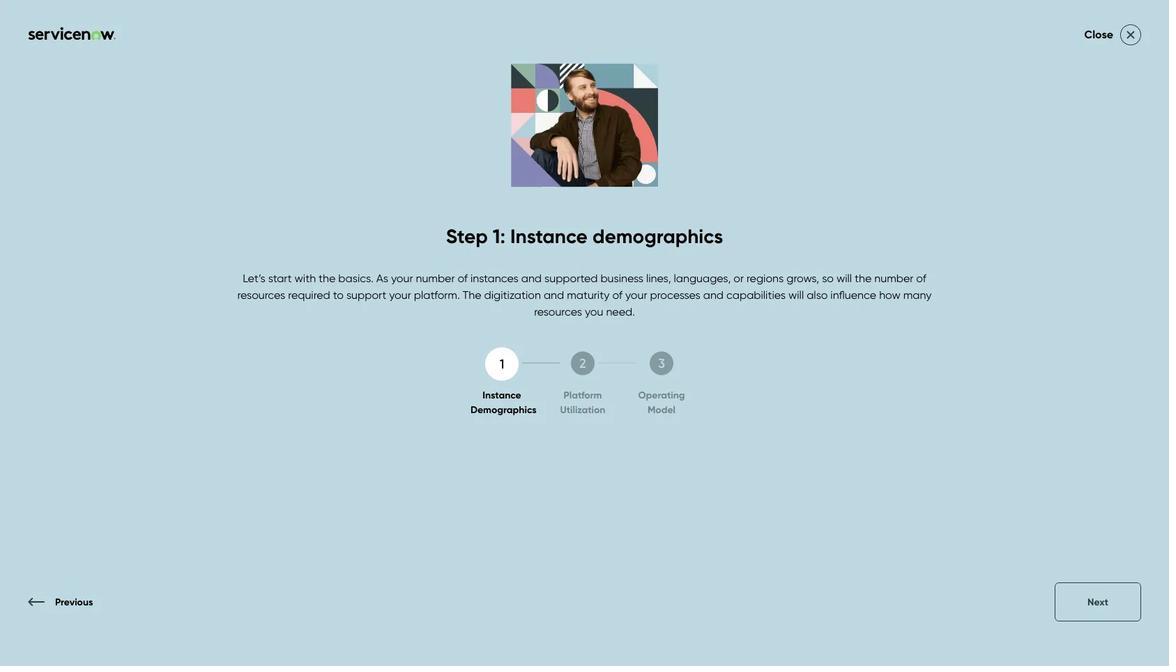 Task type: locate. For each thing, give the bounding box(es) containing it.
number down the "strategic"
[[1056, 278, 1096, 292]]

the left skills
[[639, 295, 656, 308]]

instance
[[510, 224, 588, 249], [483, 389, 521, 401]]

a
[[1049, 261, 1056, 275], [1123, 328, 1130, 342]]

and inside the use the platform team estimator to find out how many people you need to build your team and get a shareable estimate report.
[[1079, 328, 1100, 342]]

number
[[416, 272, 455, 285], [875, 272, 914, 285], [1056, 278, 1096, 292]]

1 horizontal spatial support
[[698, 295, 738, 308]]

next
[[1088, 597, 1109, 608]]

a right as on the top right of page
[[1049, 261, 1056, 275]]

0 horizontal spatial servicenow
[[615, 153, 797, 194]]

teams
[[948, 278, 980, 292]]

0 vertical spatial with
[[295, 272, 316, 285]]

right
[[1030, 278, 1054, 292]]

a inside your servicenow® platform team establishes, maintains, and extends servicenow as a strategic business platform in your organization. the strongest servicenow platform teams have the right number of people with the skills to support the now platform®.
[[1049, 261, 1056, 275]]

2 vertical spatial platform
[[564, 389, 602, 401]]

and down languages,
[[703, 288, 724, 302]]

maturity
[[567, 288, 610, 302]]

services link
[[535, 51, 577, 79]]

0 vertical spatial will
[[837, 272, 852, 285]]

1 vertical spatial will
[[789, 288, 804, 302]]

0 horizontal spatial a
[[1049, 261, 1056, 275]]

also
[[807, 288, 828, 302]]

1 vertical spatial with
[[615, 295, 637, 308]]

demographics
[[593, 224, 723, 249]]

number up influence
[[875, 272, 914, 285]]

1 vertical spatial platform
[[657, 328, 699, 342]]

1 horizontal spatial team
[[945, 153, 1029, 194]]

utilization
[[560, 404, 606, 416]]

0 horizontal spatial number
[[416, 272, 455, 285]]

business inside your servicenow® platform team establishes, maintains, and extends servicenow as a strategic business platform in your organization. the strongest servicenow platform teams have the right number of people with the skills to support the now platform®.
[[1107, 261, 1150, 275]]

with up required
[[295, 272, 316, 285]]

1 horizontal spatial how
[[879, 288, 901, 302]]

team inside the use the platform team estimator to find out how many people you need to build your team and get a shareable estimate report.
[[702, 328, 730, 342]]

and inside your servicenow® platform team establishes, maintains, and extends servicenow as a strategic business platform in your organization. the strongest servicenow platform teams have the right number of people with the skills to support the now platform®.
[[904, 261, 925, 275]]

1 horizontal spatial you
[[933, 328, 952, 342]]

use
[[615, 328, 634, 342]]

resources down let's
[[237, 288, 285, 302]]

people left "need"
[[894, 328, 931, 342]]

estimator up report. on the right bottom of page
[[733, 328, 781, 342]]

support
[[347, 288, 387, 302], [698, 295, 738, 308]]

you down maturity
[[585, 305, 603, 319]]

with
[[295, 272, 316, 285], [615, 295, 637, 308]]

languages,
[[674, 272, 731, 285]]

instance up the supported
[[510, 224, 588, 249]]

support inside your servicenow® platform team establishes, maintains, and extends servicenow as a strategic business platform in your organization. the strongest servicenow platform teams have the right number of people with the skills to support the now platform®.
[[698, 295, 738, 308]]

and left extends
[[904, 261, 925, 275]]

many down influence
[[863, 328, 892, 342]]

1 horizontal spatial a
[[1123, 328, 1130, 342]]

and left get in the right of the page
[[1079, 328, 1100, 342]]

people
[[1111, 278, 1147, 292], [894, 328, 931, 342]]

0 horizontal spatial team
[[702, 328, 730, 342]]

1 horizontal spatial with
[[615, 295, 637, 308]]

business inside the let's start with the basics. as your number of instances and supported business lines, languages, or regions grows, so will the number of resources required to support your platform. the digitization and maturity of your processes and capabilities will also influence how many resources you need.
[[601, 272, 644, 285]]

you left "need"
[[933, 328, 952, 342]]

estimator inside the use the platform team estimator to find out how many people you need to build your team and get a shareable estimate report.
[[733, 328, 781, 342]]

will down grows,
[[789, 288, 804, 302]]

estimator inside servicenow platform team estimator
[[615, 196, 762, 238]]

the down instances
[[463, 288, 482, 302]]

1 horizontal spatial platform
[[712, 261, 755, 275]]

2 horizontal spatial number
[[1056, 278, 1096, 292]]

get
[[1103, 328, 1120, 342]]

with inside your servicenow® platform team establishes, maintains, and extends servicenow as a strategic business platform in your organization. the strongest servicenow platform teams have the right number of people with the skills to support the now platform®.
[[615, 295, 637, 308]]

0 horizontal spatial with
[[295, 272, 316, 285]]

report.
[[716, 345, 750, 359]]

how
[[879, 288, 901, 302], [839, 328, 860, 342]]

1 vertical spatial team
[[702, 328, 730, 342]]

organization.
[[698, 278, 764, 292]]

support down basics.
[[347, 288, 387, 302]]

will
[[837, 272, 852, 285], [789, 288, 804, 302]]

1 vertical spatial resources
[[534, 305, 582, 319]]

to left build
[[984, 328, 994, 342]]

business
[[1107, 261, 1150, 275], [601, 272, 644, 285]]

1 vertical spatial a
[[1123, 328, 1130, 342]]

platform.
[[414, 288, 460, 302]]

0 vertical spatial people
[[1111, 278, 1147, 292]]

platform down extends
[[902, 278, 945, 292]]

your left platform.
[[389, 288, 411, 302]]

many down extends
[[904, 288, 932, 302]]

step
[[446, 224, 488, 249]]

number up platform.
[[416, 272, 455, 285]]

your right the in
[[673, 278, 695, 292]]

platform down your
[[615, 278, 659, 292]]

how down maintains,
[[879, 288, 901, 302]]

to right skills
[[684, 295, 695, 308]]

1 horizontal spatial will
[[837, 272, 852, 285]]

0 vertical spatial estimator
[[615, 196, 762, 238]]

platform up organization.
[[712, 261, 755, 275]]

0 horizontal spatial support
[[347, 288, 387, 302]]

the up required
[[319, 272, 336, 285]]

0 horizontal spatial the
[[463, 288, 482, 302]]

to inside your servicenow® platform team establishes, maintains, and extends servicenow as a strategic business platform in your organization. the strongest servicenow platform teams have the right number of people with the skills to support the now platform®.
[[684, 295, 695, 308]]

with inside the let's start with the basics. as your number of instances and supported business lines, languages, or regions grows, so will the number of resources required to support your platform. the digitization and maturity of your processes and capabilities will also influence how many resources you need.
[[295, 272, 316, 285]]

1 vertical spatial instance
[[483, 389, 521, 401]]

servicenow®
[[640, 261, 709, 275]]

of
[[458, 272, 468, 285], [917, 272, 927, 285], [1098, 278, 1108, 292], [613, 288, 623, 302]]

the up the now
[[767, 278, 786, 292]]

1 horizontal spatial resources
[[534, 305, 582, 319]]

0 vertical spatial a
[[1049, 261, 1056, 275]]

will right so
[[837, 272, 852, 285]]

a inside the use the platform team estimator to find out how many people you need to build your team and get a shareable estimate report.
[[1123, 328, 1130, 342]]

the inside the use the platform team estimator to find out how many people you need to build your team and get a shareable estimate report.
[[637, 328, 654, 342]]

0 vertical spatial platform
[[806, 153, 937, 194]]

1 horizontal spatial many
[[904, 288, 932, 302]]

estimator
[[615, 196, 762, 238], [733, 328, 781, 342]]

resources
[[237, 288, 285, 302], [534, 305, 582, 319]]

model
[[648, 404, 676, 416]]

1 horizontal spatial people
[[1111, 278, 1147, 292]]

digitization
[[484, 288, 541, 302]]

platform
[[806, 153, 937, 194], [657, 328, 699, 342], [564, 389, 602, 401]]

skills
[[659, 295, 682, 308]]

your
[[615, 261, 637, 275]]

1 horizontal spatial business
[[1107, 261, 1150, 275]]

a right get in the right of the page
[[1123, 328, 1130, 342]]

team
[[758, 261, 785, 275], [1050, 328, 1077, 342]]

2 horizontal spatial servicenow
[[971, 261, 1031, 275]]

1 vertical spatial many
[[863, 328, 892, 342]]

establishes,
[[788, 261, 847, 275]]

previous
[[55, 597, 93, 608]]

support down organization.
[[698, 295, 738, 308]]

support inside the let's start with the basics. as your number of instances and supported business lines, languages, or regions grows, so will the number of resources required to support your platform. the digitization and maturity of your processes and capabilities will also influence how many resources you need.
[[347, 288, 387, 302]]

required
[[288, 288, 330, 302]]

instance up demographics
[[483, 389, 521, 401]]

1 vertical spatial team
[[1050, 328, 1077, 342]]

of down the "strategic"
[[1098, 278, 1108, 292]]

0 horizontal spatial many
[[863, 328, 892, 342]]

0 horizontal spatial team
[[758, 261, 785, 275]]

your inside the use the platform team estimator to find out how many people you need to build your team and get a shareable estimate report.
[[1025, 328, 1047, 342]]

the
[[767, 278, 786, 292], [463, 288, 482, 302]]

resources down maturity
[[534, 305, 582, 319]]

team
[[945, 153, 1029, 194], [702, 328, 730, 342]]

platform utilization
[[560, 389, 606, 416]]

with down your
[[615, 295, 637, 308]]

0 vertical spatial many
[[904, 288, 932, 302]]

2 vertical spatial servicenow
[[839, 278, 899, 292]]

1 horizontal spatial platform
[[657, 328, 699, 342]]

the up the "shareable"
[[637, 328, 654, 342]]

lines,
[[646, 272, 671, 285]]

servicenow
[[615, 153, 797, 194], [971, 261, 1031, 275], [839, 278, 899, 292]]

capabilities
[[727, 288, 786, 302]]

your right build
[[1025, 328, 1047, 342]]

how right out
[[839, 328, 860, 342]]

estimator up servicenow®
[[615, 196, 762, 238]]

to left the find
[[784, 328, 794, 342]]

build
[[997, 328, 1022, 342]]

many
[[904, 288, 932, 302], [863, 328, 892, 342]]

2 horizontal spatial platform
[[806, 153, 937, 194]]

1 vertical spatial you
[[933, 328, 952, 342]]

and
[[904, 261, 925, 275], [521, 272, 542, 285], [544, 288, 564, 302], [703, 288, 724, 302], [1079, 328, 1100, 342]]

team left get in the right of the page
[[1050, 328, 1077, 342]]

2
[[580, 356, 586, 371]]

0 horizontal spatial you
[[585, 305, 603, 319]]

0 horizontal spatial people
[[894, 328, 931, 342]]

0 vertical spatial servicenow
[[615, 153, 797, 194]]

1
[[500, 356, 504, 372]]

1:
[[493, 224, 506, 249]]

to
[[333, 288, 344, 302], [684, 295, 695, 308], [784, 328, 794, 342], [984, 328, 994, 342]]

the
[[319, 272, 336, 285], [855, 272, 872, 285], [1011, 278, 1028, 292], [639, 295, 656, 308], [741, 295, 758, 308], [637, 328, 654, 342]]

1 vertical spatial estimator
[[733, 328, 781, 342]]

you
[[585, 305, 603, 319], [933, 328, 952, 342]]

1 horizontal spatial the
[[767, 278, 786, 292]]

servicenow inside servicenow platform team estimator
[[615, 153, 797, 194]]

1 horizontal spatial team
[[1050, 328, 1077, 342]]

grows,
[[787, 272, 819, 285]]

0 horizontal spatial resources
[[237, 288, 285, 302]]

step 1: instance demographics
[[446, 224, 723, 249]]

0 horizontal spatial business
[[601, 272, 644, 285]]

0 vertical spatial team
[[945, 153, 1029, 194]]

business right the "strategic"
[[1107, 261, 1150, 275]]

how inside the let's start with the basics. as your number of instances and supported business lines, languages, or regions grows, so will the number of resources required to support your platform. the digitization and maturity of your processes and capabilities will also influence how many resources you need.
[[879, 288, 901, 302]]

team up capabilities
[[758, 261, 785, 275]]

0 vertical spatial resources
[[237, 288, 285, 302]]

1 vertical spatial people
[[894, 328, 931, 342]]

people up get in the right of the page
[[1111, 278, 1147, 292]]

1 horizontal spatial servicenow
[[839, 278, 899, 292]]

0 vertical spatial how
[[879, 288, 901, 302]]

your inside your servicenow® platform team establishes, maintains, and extends servicenow as a strategic business platform in your organization. the strongest servicenow platform teams have the right number of people with the skills to support the now platform®.
[[673, 278, 695, 292]]

to down basics.
[[333, 288, 344, 302]]

0 horizontal spatial will
[[789, 288, 804, 302]]

1 vertical spatial servicenow
[[971, 261, 1031, 275]]

get
[[611, 58, 631, 71]]

platform
[[712, 261, 755, 275], [615, 278, 659, 292], [902, 278, 945, 292]]

business up the need. on the right top
[[601, 272, 644, 285]]

of inside your servicenow® platform team establishes, maintains, and extends servicenow as a strategic business platform in your organization. the strongest servicenow platform teams have the right number of people with the skills to support the now platform®.
[[1098, 278, 1108, 292]]

1 vertical spatial how
[[839, 328, 860, 342]]

your
[[391, 272, 413, 285], [673, 278, 695, 292], [389, 288, 411, 302], [626, 288, 647, 302], [1025, 328, 1047, 342]]

use the platform team estimator to find out how many people you need to build your team and get a shareable estimate report.
[[615, 328, 1130, 359]]

operating
[[638, 389, 685, 401]]

and down the supported
[[544, 288, 564, 302]]

0 vertical spatial you
[[585, 305, 603, 319]]

0 horizontal spatial platform
[[564, 389, 602, 401]]

team inside servicenow platform team estimator
[[945, 153, 1029, 194]]

0 horizontal spatial how
[[839, 328, 860, 342]]

basics.
[[338, 272, 374, 285]]

0 vertical spatial team
[[758, 261, 785, 275]]



Task type: describe. For each thing, give the bounding box(es) containing it.
processes
[[650, 288, 701, 302]]

your right as at the left top of page
[[391, 272, 413, 285]]

the up influence
[[855, 272, 872, 285]]

as
[[1034, 261, 1046, 275]]

operating model
[[638, 389, 685, 416]]

the left 'right'
[[1011, 278, 1028, 292]]

in
[[661, 278, 670, 292]]

people inside the use the platform team estimator to find out how many people you need to build your team and get a shareable estimate report.
[[894, 328, 931, 342]]

services
[[535, 58, 577, 71]]

get support link
[[611, 51, 675, 79]]

2 horizontal spatial platform
[[902, 278, 945, 292]]

maintains,
[[849, 261, 902, 275]]

demographics
[[471, 404, 537, 416]]

the inside the let's start with the basics. as your number of instances and supported business lines, languages, or regions grows, so will the number of resources required to support your platform. the digitization and maturity of your processes and capabilities will also influence how many resources you need.
[[463, 288, 482, 302]]

next link
[[1055, 583, 1142, 622]]

servicenow image
[[28, 593, 106, 605]]

of left extends
[[917, 272, 927, 285]]

have
[[983, 278, 1008, 292]]

instance inside instance demographics
[[483, 389, 521, 401]]

need
[[955, 328, 981, 342]]

extends
[[928, 261, 968, 275]]

platform inside servicenow platform team estimator
[[806, 153, 937, 194]]

of up the need. on the right top
[[613, 288, 623, 302]]

estimate
[[669, 345, 714, 359]]

of up platform.
[[458, 272, 468, 285]]

so
[[822, 272, 834, 285]]

strongest
[[789, 278, 836, 292]]

how inside the use the platform team estimator to find out how many people you need to build your team and get a shareable estimate report.
[[839, 328, 860, 342]]

the left the now
[[741, 295, 758, 308]]

close
[[1085, 28, 1114, 41]]

1 horizontal spatial number
[[875, 272, 914, 285]]

platform inside platform utilization
[[564, 389, 602, 401]]

your up the need. on the right top
[[626, 288, 647, 302]]

influence
[[831, 288, 877, 302]]

as
[[376, 272, 388, 285]]

start
[[268, 272, 292, 285]]

business for strategic
[[1107, 261, 1150, 275]]

get support
[[611, 58, 675, 71]]

support
[[634, 58, 675, 71]]

people inside your servicenow® platform team establishes, maintains, and extends servicenow as a strategic business platform in your organization. the strongest servicenow platform teams have the right number of people with the skills to support the now platform®.
[[1111, 278, 1147, 292]]

business for supported
[[601, 272, 644, 285]]

instance demographics
[[471, 389, 537, 416]]

need.
[[606, 305, 635, 319]]

you inside the let's start with the basics. as your number of instances and supported business lines, languages, or regions grows, so will the number of resources required to support your platform. the digitization and maturity of your processes and capabilities will also influence how many resources you need.
[[585, 305, 603, 319]]

let's
[[243, 272, 265, 285]]

servicenow platform team estimator
[[615, 153, 1029, 238]]

3
[[658, 356, 665, 371]]

shareable
[[615, 345, 666, 359]]

and up digitization
[[521, 272, 542, 285]]

team inside the use the platform team estimator to find out how many people you need to build your team and get a shareable estimate report.
[[1050, 328, 1077, 342]]

platform®.
[[786, 295, 840, 308]]

instances
[[471, 272, 519, 285]]

regions
[[747, 272, 784, 285]]

out
[[819, 328, 836, 342]]

0 horizontal spatial platform
[[615, 278, 659, 292]]

your servicenow® platform team establishes, maintains, and extends servicenow as a strategic business platform in your organization. the strongest servicenow platform teams have the right number of people with the skills to support the now platform®.
[[615, 261, 1150, 308]]

now
[[760, 295, 783, 308]]

0 vertical spatial instance
[[510, 224, 588, 249]]

you inside the use the platform team estimator to find out how many people you need to build your team and get a shareable estimate report.
[[933, 328, 952, 342]]

strategic
[[1059, 261, 1104, 275]]

supported
[[545, 272, 598, 285]]

the inside your servicenow® platform team establishes, maintains, and extends servicenow as a strategic business platform in your organization. the strongest servicenow platform teams have the right number of people with the skills to support the now platform®.
[[767, 278, 786, 292]]

or
[[734, 272, 744, 285]]

many inside the use the platform team estimator to find out how many people you need to build your team and get a shareable estimate report.
[[863, 328, 892, 342]]

let's start with the basics. as your number of instances and supported business lines, languages, or regions grows, so will the number of resources required to support your platform. the digitization and maturity of your processes and capabilities will also influence how many resources you need.
[[237, 272, 932, 319]]

team inside your servicenow® platform team establishes, maintains, and extends servicenow as a strategic business platform in your organization. the strongest servicenow platform teams have the right number of people with the skills to support the now platform®.
[[758, 261, 785, 275]]

to inside the let's start with the basics. as your number of instances and supported business lines, languages, or regions grows, so will the number of resources required to support your platform. the digitization and maturity of your processes and capabilities will also influence how many resources you need.
[[333, 288, 344, 302]]

find
[[797, 328, 816, 342]]

many inside the let's start with the basics. as your number of instances and supported business lines, languages, or regions grows, so will the number of resources required to support your platform. the digitization and maturity of your processes and capabilities will also influence how many resources you need.
[[904, 288, 932, 302]]

platform inside the use the platform team estimator to find out how many people you need to build your team and get a shareable estimate report.
[[657, 328, 699, 342]]

number inside your servicenow® platform team establishes, maintains, and extends servicenow as a strategic business platform in your organization. the strongest servicenow platform teams have the right number of people with the skills to support the now platform®.
[[1056, 278, 1096, 292]]



Task type: vqa. For each thing, say whether or not it's contained in the screenshot.
50% completed
no



